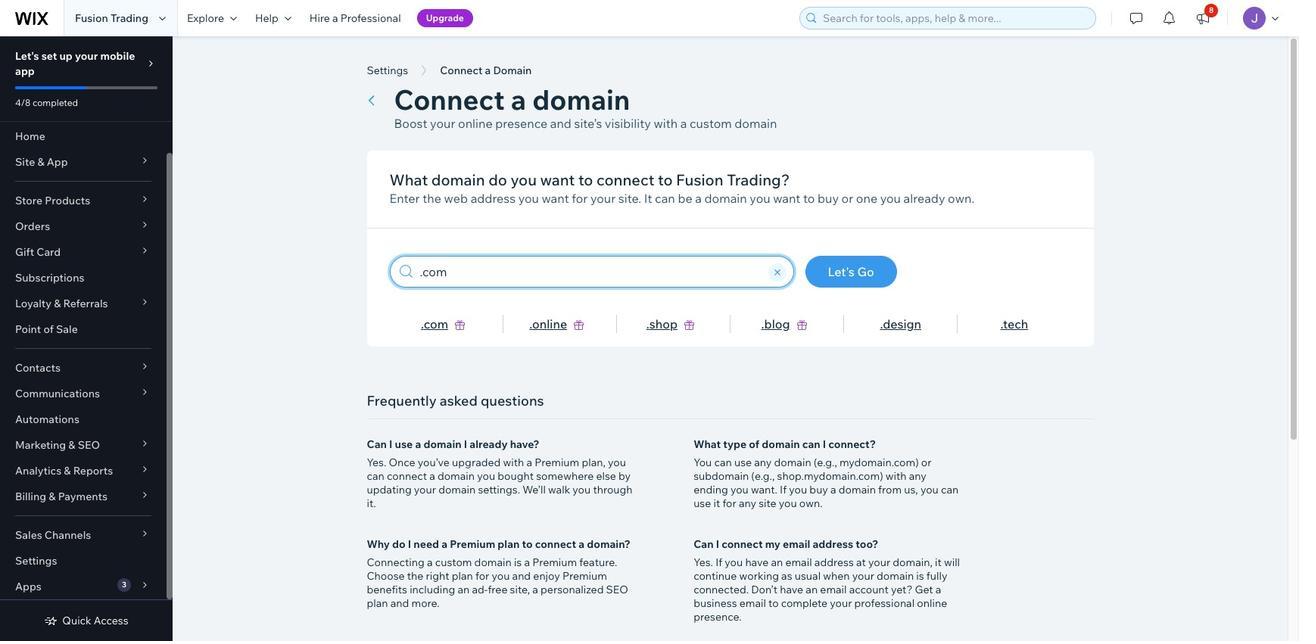 Task type: vqa. For each thing, say whether or not it's contained in the screenshot.
the Business Email link
no



Task type: describe. For each thing, give the bounding box(es) containing it.
2 horizontal spatial plan
[[498, 538, 520, 551]]

any right from
[[910, 470, 927, 483]]

tech
[[1004, 317, 1029, 332]]

. online
[[530, 317, 567, 332]]

connect a domain boost your online presence and site's visibility with a custom domain
[[394, 83, 778, 131]]

custom inside why do i need a premium plan to connect a domain? connecting a custom domain is a premium feature. choose the right plan for you and enjoy premium benefits including an ad-free site, a personalized seo plan and more.
[[435, 556, 472, 570]]

8 button
[[1187, 0, 1220, 36]]

site,
[[510, 583, 530, 597]]

email left account
[[821, 583, 847, 597]]

2 vertical spatial use
[[694, 497, 712, 511]]

need
[[414, 538, 439, 551]]

explore
[[187, 11, 224, 25]]

a inside what type of domain can i connect? you can use any domain (e.g., mydomain.com) or subdomain (e.g., shop.mydomain.com) with any ending you want. if you buy a domain from us, you can use it for any site you own.
[[831, 483, 837, 497]]

you inside can i connect my email address too? yes. if you have an email address at your domain, it will continue working as usual when your domain is fully connected. don't have an email account yet? get a business email to complete your professional online presence.
[[725, 556, 743, 570]]

a up feature.
[[579, 538, 585, 551]]

gift card button
[[0, 239, 167, 265]]

bought
[[498, 470, 534, 483]]

what type of domain can i connect? you can use any domain (e.g., mydomain.com) or subdomain (e.g., shop.mydomain.com) with any ending you want. if you buy a domain from us, you can use it for any site you own.
[[694, 438, 959, 511]]

be
[[678, 191, 693, 206]]

analytics
[[15, 464, 61, 478]]

own. inside what domain do you want to connect to fusion trading? enter the web address you want for your site. it can be a domain you want to buy or one you already own.
[[948, 191, 975, 206]]

. for shop
[[647, 317, 650, 332]]

marketing & seo button
[[0, 433, 167, 458]]

with inside what type of domain can i connect? you can use any domain (e.g., mydomain.com) or subdomain (e.g., shop.mydomain.com) with any ending you want. if you buy a domain from us, you can use it for any site you own.
[[886, 470, 907, 483]]

you've
[[418, 456, 450, 470]]

domain?
[[587, 538, 631, 551]]

with inside can i use a domain i already have? yes. once you've upgraded with a premium plan, you can connect a domain you bought somewhere else by updating your domain settings. we'll walk you through it.
[[503, 456, 524, 470]]

any up want.
[[755, 456, 772, 470]]

frequently asked questions
[[367, 392, 544, 410]]

1 vertical spatial plan
[[452, 570, 473, 583]]

presence.
[[694, 611, 742, 624]]

connect inside can i use a domain i already have? yes. once you've upgraded with a premium plan, you can connect a domain you bought somewhere else by updating your domain settings. we'll walk you through it.
[[387, 470, 427, 483]]

home
[[15, 130, 45, 143]]

of inside sidebar element
[[44, 323, 54, 336]]

can i use a domain i already have? yes. once you've upgraded with a premium plan, you can connect a domain you bought somewhere else by updating your domain settings. we'll walk you through it.
[[367, 438, 633, 511]]

visibility
[[605, 116, 651, 131]]

your inside connect a domain boost your online presence and site's visibility with a custom domain
[[430, 116, 456, 131]]

app
[[47, 155, 68, 169]]

billing & payments
[[15, 490, 108, 504]]

or inside what domain do you want to connect to fusion trading? enter the web address you want for your site. it can be a domain you want to buy or one you already own.
[[842, 191, 854, 206]]

payments
[[58, 490, 108, 504]]

let's for let's set up your mobile app
[[15, 49, 39, 63]]

0 horizontal spatial and
[[391, 597, 409, 611]]

domain inside why do i need a premium plan to connect a domain? connecting a custom domain is a premium feature. choose the right plan for you and enjoy premium benefits including an ad-free site, a personalized seo plan and more.
[[475, 556, 512, 570]]

if inside what type of domain can i connect? you can use any domain (e.g., mydomain.com) or subdomain (e.g., shop.mydomain.com) with any ending you want. if you buy a domain from us, you can use it for any site you own.
[[780, 483, 787, 497]]

3
[[122, 580, 126, 590]]

one
[[857, 191, 878, 206]]

use inside can i use a domain i already have? yes. once you've upgraded with a premium plan, you can connect a domain you bought somewhere else by updating your domain settings. we'll walk you through it.
[[395, 438, 413, 451]]

a down the have?
[[527, 456, 533, 470]]

don't
[[752, 583, 778, 597]]

own. inside what type of domain can i connect? you can use any domain (e.g., mydomain.com) or subdomain (e.g., shop.mydomain.com) with any ending you want. if you buy a domain from us, you can use it for any site you own.
[[800, 497, 823, 511]]

e.g. mystunningwebsite.com field
[[415, 257, 766, 287]]

2 horizontal spatial an
[[806, 583, 818, 597]]

set
[[41, 49, 57, 63]]

design
[[883, 317, 922, 332]]

a up you've at the left of page
[[415, 438, 421, 451]]

. shop
[[647, 317, 678, 332]]

email left when
[[786, 556, 813, 570]]

. design
[[881, 317, 922, 332]]

choose
[[367, 570, 405, 583]]

4/8
[[15, 97, 31, 108]]

it
[[644, 191, 653, 206]]

too?
[[856, 538, 879, 551]]

1 horizontal spatial an
[[771, 556, 783, 570]]

why
[[367, 538, 390, 551]]

buy inside what domain do you want to connect to fusion trading? enter the web address you want for your site. it can be a domain you want to buy or one you already own.
[[818, 191, 839, 206]]

sales channels button
[[0, 523, 167, 548]]

a right the visibility
[[681, 116, 687, 131]]

subscriptions
[[15, 271, 84, 285]]

yet?
[[892, 583, 913, 597]]

orders
[[15, 220, 50, 233]]

i inside what type of domain can i connect? you can use any domain (e.g., mydomain.com) or subdomain (e.g., shop.mydomain.com) with any ending you want. if you buy a domain from us, you can use it for any site you own.
[[823, 438, 827, 451]]

& for loyalty
[[54, 297, 61, 311]]

personalized
[[541, 583, 604, 597]]

. for online
[[530, 317, 533, 332]]

for inside what type of domain can i connect? you can use any domain (e.g., mydomain.com) or subdomain (e.g., shop.mydomain.com) with any ending you want. if you buy a domain from us, you can use it for any site you own.
[[723, 497, 737, 511]]

is inside can i connect my email address too? yes. if you have an email address at your domain, it will continue working as usual when your domain is fully connected. don't have an email account yet? get a business email to complete your professional online presence.
[[917, 570, 925, 583]]

trading
[[111, 11, 148, 25]]

to inside can i connect my email address too? yes. if you have an email address at your domain, it will continue working as usual when your domain is fully connected. don't have an email account yet? get a business email to complete your professional online presence.
[[769, 597, 779, 611]]

reports
[[73, 464, 113, 478]]

let's go button
[[806, 256, 897, 288]]

is inside why do i need a premium plan to connect a domain? connecting a custom domain is a premium feature. choose the right plan for you and enjoy premium benefits including an ad-free site, a personalized seo plan and more.
[[514, 556, 522, 570]]

let's for let's go
[[828, 264, 855, 280]]

0 vertical spatial settings
[[367, 64, 408, 77]]

mobile
[[100, 49, 135, 63]]

1 vertical spatial use
[[735, 456, 752, 470]]

questions
[[481, 392, 544, 410]]

. com
[[421, 317, 449, 332]]

account
[[850, 583, 889, 597]]

you inside why do i need a premium plan to connect a domain? connecting a custom domain is a premium feature. choose the right plan for you and enjoy premium benefits including an ad-free site, a personalized seo plan and more.
[[492, 570, 510, 583]]

loyalty & referrals button
[[0, 291, 167, 317]]

complete
[[781, 597, 828, 611]]

4/8 completed
[[15, 97, 78, 108]]

plan,
[[582, 456, 606, 470]]

online inside connect a domain boost your online presence and site's visibility with a custom domain
[[458, 116, 493, 131]]

your down when
[[830, 597, 852, 611]]

subscriptions link
[[0, 265, 167, 291]]

analytics & reports
[[15, 464, 113, 478]]

benefits
[[367, 583, 408, 597]]

a inside can i connect my email address too? yes. if you have an email address at your domain, it will continue working as usual when your domain is fully connected. don't have an email account yet? get a business email to complete your professional online presence.
[[936, 583, 942, 597]]

your right at on the bottom right of the page
[[869, 556, 891, 570]]

. blog
[[762, 317, 791, 332]]

a down need
[[427, 556, 433, 570]]

free
[[488, 583, 508, 597]]

as
[[782, 570, 793, 583]]

store products
[[15, 194, 90, 208]]

fully
[[927, 570, 948, 583]]

already inside can i use a domain i already have? yes. once you've upgraded with a premium plan, you can connect a domain you bought somewhere else by updating your domain settings. we'll walk you through it.
[[470, 438, 508, 451]]

0 horizontal spatial (e.g.,
[[752, 470, 775, 483]]

a inside what domain do you want to connect to fusion trading? enter the web address you want for your site. it can be a domain you want to buy or one you already own.
[[696, 191, 702, 206]]

feature.
[[580, 556, 618, 570]]

help
[[255, 11, 279, 25]]

connect inside what domain do you want to connect to fusion trading? enter the web address you want for your site. it can be a domain you want to buy or one you already own.
[[597, 170, 655, 189]]

Search for tools, apps, help & more... field
[[819, 8, 1092, 29]]

business
[[694, 597, 737, 611]]

by
[[619, 470, 631, 483]]

0 vertical spatial fusion
[[75, 11, 108, 25]]

and inside connect a domain boost your online presence and site's visibility with a custom domain
[[550, 116, 572, 131]]

1 horizontal spatial (e.g.,
[[814, 456, 838, 470]]

a left enjoy in the bottom left of the page
[[524, 556, 530, 570]]

go
[[858, 264, 875, 280]]

1 vertical spatial address
[[813, 538, 854, 551]]

site
[[759, 497, 777, 511]]

1 horizontal spatial online
[[533, 317, 567, 332]]

0 horizontal spatial have
[[746, 556, 769, 570]]

completed
[[33, 97, 78, 108]]

buy inside what type of domain can i connect? you can use any domain (e.g., mydomain.com) or subdomain (e.g., shop.mydomain.com) with any ending you want. if you buy a domain from us, you can use it for any site you own.
[[810, 483, 829, 497]]

more.
[[412, 597, 440, 611]]

premium up "personalized"
[[533, 556, 577, 570]]

. for com
[[421, 317, 424, 332]]

professional
[[341, 11, 401, 25]]

settings inside 'link'
[[15, 554, 57, 568]]

will
[[945, 556, 961, 570]]

can right you
[[715, 456, 732, 470]]

a right site,
[[533, 583, 538, 597]]

enter
[[390, 191, 420, 206]]

somewhere
[[536, 470, 594, 483]]

premium up ad-
[[450, 538, 496, 551]]

connect?
[[829, 438, 876, 451]]

want down trading?
[[774, 191, 801, 206]]

premium right enjoy in the bottom left of the page
[[563, 570, 607, 583]]

what for what type of domain can i connect?
[[694, 438, 721, 451]]

fusion trading
[[75, 11, 148, 25]]

automations link
[[0, 407, 167, 433]]



Task type: locate. For each thing, give the bounding box(es) containing it.
0 vertical spatial yes.
[[367, 456, 387, 470]]

billing & payments button
[[0, 484, 167, 510]]

1 horizontal spatial is
[[917, 570, 925, 583]]

custom inside connect a domain boost your online presence and site's visibility with a custom domain
[[690, 116, 732, 131]]

0 horizontal spatial do
[[392, 538, 406, 551]]

settings down professional
[[367, 64, 408, 77]]

my
[[766, 538, 781, 551]]

when
[[824, 570, 850, 583]]

your left site.
[[591, 191, 616, 206]]

1 horizontal spatial plan
[[452, 570, 473, 583]]

seo inside dropdown button
[[78, 439, 100, 452]]

domain inside can i connect my email address too? yes. if you have an email address at your domain, it will continue working as usual when your domain is fully connected. don't have an email account yet? get a business email to complete your professional online presence.
[[877, 570, 914, 583]]

settings
[[367, 64, 408, 77], [15, 554, 57, 568]]

what for what domain do you want to connect to fusion trading?
[[390, 170, 428, 189]]

working
[[740, 570, 779, 583]]

orders button
[[0, 214, 167, 239]]

i
[[389, 438, 393, 451], [464, 438, 468, 451], [823, 438, 827, 451], [408, 538, 411, 551], [716, 538, 720, 551]]

boost
[[394, 116, 428, 131]]

connect inside why do i need a premium plan to connect a domain? connecting a custom domain is a premium feature. choose the right plan for you and enjoy premium benefits including an ad-free site, a personalized seo plan and more.
[[535, 538, 577, 551]]

an left ad-
[[458, 583, 470, 597]]

& right site
[[37, 155, 44, 169]]

connect up enjoy in the bottom left of the page
[[535, 538, 577, 551]]

0 vertical spatial own.
[[948, 191, 975, 206]]

0 horizontal spatial it
[[714, 497, 721, 511]]

& up analytics & reports
[[68, 439, 75, 452]]

0 vertical spatial address
[[471, 191, 516, 206]]

connect for domain
[[394, 83, 505, 117]]

a right the once
[[430, 470, 435, 483]]

a down domain
[[511, 83, 527, 117]]

and left the site's
[[550, 116, 572, 131]]

seo inside why do i need a premium plan to connect a domain? connecting a custom domain is a premium feature. choose the right plan for you and enjoy premium benefits including an ad-free site, a personalized seo plan and more.
[[606, 583, 629, 597]]

i up continue
[[716, 538, 720, 551]]

0 vertical spatial custom
[[690, 116, 732, 131]]

0 horizontal spatial an
[[458, 583, 470, 597]]

is left fully
[[917, 570, 925, 583]]

sidebar element
[[0, 36, 173, 642]]

connected.
[[694, 583, 749, 597]]

1 . from the left
[[421, 317, 424, 332]]

store
[[15, 194, 42, 208]]

a right hire at the top left of the page
[[333, 11, 338, 25]]

1 horizontal spatial do
[[489, 170, 507, 189]]

the inside what domain do you want to connect to fusion trading? enter the web address you want for your site. it can be a domain you want to buy or one you already own.
[[423, 191, 442, 206]]

can for can i connect my email address too? yes. if you have an email address at your domain, it will continue working as usual when your domain is fully connected. don't have an email account yet? get a business email to complete your professional online presence.
[[694, 538, 714, 551]]

0 vertical spatial connect
[[440, 64, 483, 77]]

0 horizontal spatial with
[[503, 456, 524, 470]]

through
[[593, 483, 633, 497]]

a down connect?
[[831, 483, 837, 497]]

4 . from the left
[[762, 317, 765, 332]]

we'll
[[523, 483, 546, 497]]

buy right site
[[810, 483, 829, 497]]

usual
[[795, 570, 821, 583]]

fusion up be
[[676, 170, 724, 189]]

settings down sales
[[15, 554, 57, 568]]

i left need
[[408, 538, 411, 551]]

0 horizontal spatial for
[[476, 570, 490, 583]]

0 horizontal spatial yes.
[[367, 456, 387, 470]]

online down e.g. mystunningwebsite.com field
[[533, 317, 567, 332]]

1 vertical spatial connect
[[394, 83, 505, 117]]

sale
[[56, 323, 78, 336]]

a right get
[[936, 583, 942, 597]]

& inside dropdown button
[[68, 439, 75, 452]]

premium inside can i use a domain i already have? yes. once you've upgraded with a premium plan, you can connect a domain you bought somewhere else by updating your domain settings. we'll walk you through it.
[[535, 456, 580, 470]]

enjoy
[[534, 570, 560, 583]]

(e.g., down connect?
[[814, 456, 838, 470]]

point
[[15, 323, 41, 336]]

continue
[[694, 570, 737, 583]]

type
[[724, 438, 747, 451]]

0 vertical spatial the
[[423, 191, 442, 206]]

channels
[[45, 529, 91, 542]]

1 horizontal spatial yes.
[[694, 556, 714, 570]]

once
[[389, 456, 416, 470]]

yes. inside can i use a domain i already have? yes. once you've upgraded with a premium plan, you can connect a domain you bought somewhere else by updating your domain settings. we'll walk you through it.
[[367, 456, 387, 470]]

for left site,
[[476, 570, 490, 583]]

. for design
[[881, 317, 883, 332]]

& left reports
[[64, 464, 71, 478]]

your inside 'let's set up your mobile app'
[[75, 49, 98, 63]]

0 vertical spatial for
[[572, 191, 588, 206]]

plan down choose
[[367, 597, 388, 611]]

1 vertical spatial for
[[723, 497, 737, 511]]

0 horizontal spatial if
[[716, 556, 723, 570]]

use down subdomain on the bottom right of page
[[694, 497, 712, 511]]

can i connect my email address too? yes. if you have an email address at your domain, it will continue working as usual when your domain is fully connected. don't have an email account yet? get a business email to complete your professional online presence.
[[694, 538, 961, 624]]

any left site
[[739, 497, 757, 511]]

it inside can i connect my email address too? yes. if you have an email address at your domain, it will continue working as usual when your domain is fully connected. don't have an email account yet? get a business email to complete your professional online presence.
[[935, 556, 942, 570]]

0 horizontal spatial what
[[390, 170, 428, 189]]

online down fully
[[918, 597, 948, 611]]

trading?
[[727, 170, 790, 189]]

0 vertical spatial online
[[458, 116, 493, 131]]

plan up free
[[498, 538, 520, 551]]

0 horizontal spatial let's
[[15, 49, 39, 63]]

us,
[[905, 483, 919, 497]]

0 horizontal spatial settings
[[15, 554, 57, 568]]

your right up
[[75, 49, 98, 63]]

and left enjoy in the bottom left of the page
[[512, 570, 531, 583]]

asked
[[440, 392, 478, 410]]

for left site.
[[572, 191, 588, 206]]

& for marketing
[[68, 439, 75, 452]]

5 . from the left
[[881, 317, 883, 332]]

0 vertical spatial and
[[550, 116, 572, 131]]

or left one
[[842, 191, 854, 206]]

1 vertical spatial yes.
[[694, 556, 714, 570]]

if inside can i connect my email address too? yes. if you have an email address at your domain, it will continue working as usual when your domain is fully connected. don't have an email account yet? get a business email to complete your professional online presence.
[[716, 556, 723, 570]]

help button
[[246, 0, 301, 36]]

1 vertical spatial can
[[694, 538, 714, 551]]

your inside what domain do you want to connect to fusion trading? enter the web address you want for your site. it can be a domain you want to buy or one you already own.
[[591, 191, 616, 206]]

address for want
[[471, 191, 516, 206]]

do inside what domain do you want to connect to fusion trading? enter the web address you want for your site. it can be a domain you want to buy or one you already own.
[[489, 170, 507, 189]]

app
[[15, 64, 35, 78]]

of left sale
[[44, 323, 54, 336]]

at
[[857, 556, 866, 570]]

seo
[[78, 439, 100, 452], [606, 583, 629, 597]]

want left site.
[[542, 191, 569, 206]]

site & app button
[[0, 149, 167, 175]]

1 horizontal spatial it
[[935, 556, 942, 570]]

0 vertical spatial already
[[904, 191, 946, 206]]

communications button
[[0, 381, 167, 407]]

let's inside 'let's set up your mobile app'
[[15, 49, 39, 63]]

point of sale
[[15, 323, 78, 336]]

1 vertical spatial have
[[780, 583, 804, 597]]

can for can i use a domain i already have? yes. once you've upgraded with a premium plan, you can connect a domain you bought somewhere else by updating your domain settings. we'll walk you through it.
[[367, 438, 387, 451]]

0 horizontal spatial online
[[458, 116, 493, 131]]

0 vertical spatial of
[[44, 323, 54, 336]]

1 vertical spatial and
[[512, 570, 531, 583]]

1 horizontal spatial and
[[512, 570, 531, 583]]

1 vertical spatial it
[[935, 556, 942, 570]]

0 horizontal spatial is
[[514, 556, 522, 570]]

connect a domain button
[[433, 59, 540, 82]]

hire a professional
[[310, 11, 401, 25]]

walk
[[548, 483, 571, 497]]

let's inside button
[[828, 264, 855, 280]]

i up upgraded
[[464, 438, 468, 451]]

address inside what domain do you want to connect to fusion trading? enter the web address you want for your site. it can be a domain you want to buy or one you already own.
[[471, 191, 516, 206]]

0 horizontal spatial of
[[44, 323, 54, 336]]

use down type
[[735, 456, 752, 470]]

an
[[771, 556, 783, 570], [458, 583, 470, 597], [806, 583, 818, 597]]

2 vertical spatial plan
[[367, 597, 388, 611]]

1 vertical spatial if
[[716, 556, 723, 570]]

fusion inside what domain do you want to connect to fusion trading? enter the web address you want for your site. it can be a domain you want to buy or one you already own.
[[676, 170, 724, 189]]

the
[[423, 191, 442, 206], [407, 570, 424, 583]]

2 . from the left
[[530, 317, 533, 332]]

shop.mydomain.com)
[[778, 470, 884, 483]]

0 horizontal spatial use
[[395, 438, 413, 451]]

& for billing
[[49, 490, 56, 504]]

1 horizontal spatial already
[[904, 191, 946, 206]]

of inside what type of domain can i connect? you can use any domain (e.g., mydomain.com) or subdomain (e.g., shop.mydomain.com) with any ending you want. if you buy a domain from us, you can use it for any site you own.
[[749, 438, 760, 451]]

do inside why do i need a premium plan to connect a domain? connecting a custom domain is a premium feature. choose the right plan for you and enjoy premium benefits including an ad-free site, a personalized seo plan and more.
[[392, 538, 406, 551]]

it inside what type of domain can i connect? you can use any domain (e.g., mydomain.com) or subdomain (e.g., shop.mydomain.com) with any ending you want. if you buy a domain from us, you can use it for any site you own.
[[714, 497, 721, 511]]

point of sale link
[[0, 317, 167, 342]]

& inside 'popup button'
[[49, 490, 56, 504]]

have down my
[[746, 556, 769, 570]]

plan right right
[[452, 570, 473, 583]]

online left presence
[[458, 116, 493, 131]]

presence
[[496, 116, 548, 131]]

already up upgraded
[[470, 438, 508, 451]]

1 horizontal spatial what
[[694, 438, 721, 451]]

1 vertical spatial already
[[470, 438, 508, 451]]

fusion
[[75, 11, 108, 25], [676, 170, 724, 189]]

(e.g., up site
[[752, 470, 775, 483]]

1 horizontal spatial with
[[654, 116, 678, 131]]

buy left one
[[818, 191, 839, 206]]

an inside why do i need a premium plan to connect a domain? connecting a custom domain is a premium feature. choose the right plan for you and enjoy premium benefits including an ad-free site, a personalized seo plan and more.
[[458, 583, 470, 597]]

address left at on the bottom right of the page
[[815, 556, 854, 570]]

connect down connect a domain
[[394, 83, 505, 117]]

the left right
[[407, 570, 424, 583]]

can inside can i use a domain i already have? yes. once you've upgraded with a premium plan, you can connect a domain you bought somewhere else by updating your domain settings. we'll walk you through it.
[[367, 438, 387, 451]]

why do i need a premium plan to connect a domain? connecting a custom domain is a premium feature. choose the right plan for you and enjoy premium benefits including an ad-free site, a personalized seo plan and more.
[[367, 538, 631, 611]]

address right web
[[471, 191, 516, 206]]

your right when
[[853, 570, 875, 583]]

plan
[[498, 538, 520, 551], [452, 570, 473, 583], [367, 597, 388, 611]]

site & app
[[15, 155, 68, 169]]

fusion left trading
[[75, 11, 108, 25]]

do up connecting
[[392, 538, 406, 551]]

2 horizontal spatial for
[[723, 497, 737, 511]]

1 vertical spatial buy
[[810, 483, 829, 497]]

shop
[[650, 317, 678, 332]]

or
[[842, 191, 854, 206], [922, 456, 932, 470]]

0 vertical spatial seo
[[78, 439, 100, 452]]

what
[[390, 170, 428, 189], [694, 438, 721, 451]]

1 vertical spatial let's
[[828, 264, 855, 280]]

with right the visibility
[[654, 116, 678, 131]]

upgrade button
[[417, 9, 473, 27]]

0 horizontal spatial already
[[470, 438, 508, 451]]

email down working
[[740, 597, 767, 611]]

subdomain
[[694, 470, 749, 483]]

seo down feature.
[[606, 583, 629, 597]]

with inside connect a domain boost your online presence and site's visibility with a custom domain
[[654, 116, 678, 131]]

0 vertical spatial plan
[[498, 538, 520, 551]]

. for blog
[[762, 317, 765, 332]]

for down subdomain on the bottom right of page
[[723, 497, 737, 511]]

have right don't
[[780, 583, 804, 597]]

1 horizontal spatial seo
[[606, 583, 629, 597]]

1 vertical spatial custom
[[435, 556, 472, 570]]

want down the site's
[[541, 170, 575, 189]]

card
[[37, 245, 61, 259]]

let's
[[15, 49, 39, 63], [828, 264, 855, 280]]

of right type
[[749, 438, 760, 451]]

1 vertical spatial the
[[407, 570, 424, 583]]

a left domain
[[485, 64, 491, 77]]

home link
[[0, 123, 167, 149]]

if up connected.
[[716, 556, 723, 570]]

connect left my
[[722, 538, 763, 551]]

professional
[[855, 597, 915, 611]]

1 horizontal spatial of
[[749, 438, 760, 451]]

if
[[780, 483, 787, 497], [716, 556, 723, 570]]

else
[[596, 470, 617, 483]]

can
[[367, 438, 387, 451], [694, 538, 714, 551]]

hire a professional link
[[301, 0, 410, 36]]

2 horizontal spatial with
[[886, 470, 907, 483]]

1 horizontal spatial own.
[[948, 191, 975, 206]]

can up continue
[[694, 538, 714, 551]]

with
[[654, 116, 678, 131], [503, 456, 524, 470], [886, 470, 907, 483]]

&
[[37, 155, 44, 169], [54, 297, 61, 311], [68, 439, 75, 452], [64, 464, 71, 478], [49, 490, 56, 504]]

1 vertical spatial or
[[922, 456, 932, 470]]

including
[[410, 583, 455, 597]]

can inside can i use a domain i already have? yes. once you've upgraded with a premium plan, you can connect a domain you bought somewhere else by updating your domain settings. we'll walk you through it.
[[367, 470, 385, 483]]

you
[[694, 456, 712, 470]]

3 . from the left
[[647, 317, 650, 332]]

1 vertical spatial own.
[[800, 497, 823, 511]]

site.
[[619, 191, 642, 206]]

seo up reports
[[78, 439, 100, 452]]

2 horizontal spatial use
[[735, 456, 752, 470]]

can up it.
[[367, 470, 385, 483]]

use up the once
[[395, 438, 413, 451]]

0 vertical spatial buy
[[818, 191, 839, 206]]

address for email
[[815, 556, 854, 570]]

0 vertical spatial what
[[390, 170, 428, 189]]

i inside why do i need a premium plan to connect a domain? connecting a custom domain is a premium feature. choose the right plan for you and enjoy premium benefits including an ad-free site, a personalized seo plan and more.
[[408, 538, 411, 551]]

can
[[655, 191, 676, 206], [803, 438, 821, 451], [715, 456, 732, 470], [367, 470, 385, 483], [942, 483, 959, 497]]

the inside why do i need a premium plan to connect a domain? connecting a custom domain is a premium feature. choose the right plan for you and enjoy premium benefits including an ad-free site, a personalized seo plan and more.
[[407, 570, 424, 583]]

already
[[904, 191, 946, 206], [470, 438, 508, 451]]

i left connect?
[[823, 438, 827, 451]]

for inside why do i need a premium plan to connect a domain? connecting a custom domain is a premium feature. choose the right plan for you and enjoy premium benefits including an ad-free site, a personalized seo plan and more.
[[476, 570, 490, 583]]

custom up what domain do you want to connect to fusion trading? enter the web address you want for your site. it can be a domain you want to buy or one you already own.
[[690, 116, 732, 131]]

a inside button
[[485, 64, 491, 77]]

i inside can i connect my email address too? yes. if you have an email address at your domain, it will continue working as usual when your domain is fully connected. don't have an email account yet? get a business email to complete your professional online presence.
[[716, 538, 720, 551]]

1 vertical spatial seo
[[606, 583, 629, 597]]

yes. left the once
[[367, 456, 387, 470]]

0 vertical spatial use
[[395, 438, 413, 451]]

& right billing
[[49, 490, 56, 504]]

of
[[44, 323, 54, 336], [749, 438, 760, 451]]

1 horizontal spatial fusion
[[676, 170, 724, 189]]

already inside what domain do you want to connect to fusion trading? enter the web address you want for your site. it can be a domain you want to buy or one you already own.
[[904, 191, 946, 206]]

communications
[[15, 387, 100, 401]]

1 horizontal spatial have
[[780, 583, 804, 597]]

an left when
[[806, 583, 818, 597]]

i up the once
[[389, 438, 393, 451]]

mydomain.com)
[[840, 456, 919, 470]]

1 horizontal spatial for
[[572, 191, 588, 206]]

connect for domain
[[440, 64, 483, 77]]

0 horizontal spatial fusion
[[75, 11, 108, 25]]

to inside why do i need a premium plan to connect a domain? connecting a custom domain is a premium feature. choose the right plan for you and enjoy premium benefits including an ad-free site, a personalized seo plan and more.
[[522, 538, 533, 551]]

1 vertical spatial what
[[694, 438, 721, 451]]

can inside what domain do you want to connect to fusion trading? enter the web address you want for your site. it can be a domain you want to buy or one you already own.
[[655, 191, 676, 206]]

2 horizontal spatial and
[[550, 116, 572, 131]]

1 horizontal spatial if
[[780, 483, 787, 497]]

connect left upgraded
[[387, 470, 427, 483]]

what up enter
[[390, 170, 428, 189]]

it down subdomain on the bottom right of page
[[714, 497, 721, 511]]

& inside dropdown button
[[37, 155, 44, 169]]

marketing
[[15, 439, 66, 452]]

your right boost
[[430, 116, 456, 131]]

0 horizontal spatial or
[[842, 191, 854, 206]]

2 horizontal spatial online
[[918, 597, 948, 611]]

2 vertical spatial and
[[391, 597, 409, 611]]

. tech
[[1001, 317, 1029, 332]]

6 . from the left
[[1001, 317, 1004, 332]]

yes. inside can i connect my email address too? yes. if you have an email address at your domain, it will continue working as usual when your domain is fully connected. don't have an email account yet? get a business email to complete your professional online presence.
[[694, 556, 714, 570]]

what inside what type of domain can i connect? you can use any domain (e.g., mydomain.com) or subdomain (e.g., shop.mydomain.com) with any ending you want. if you buy a domain from us, you can use it for any site you own.
[[694, 438, 721, 451]]

0 horizontal spatial plan
[[367, 597, 388, 611]]

1 horizontal spatial use
[[694, 497, 712, 511]]

want
[[541, 170, 575, 189], [542, 191, 569, 206], [774, 191, 801, 206]]

connect inside button
[[440, 64, 483, 77]]

or inside what type of domain can i connect? you can use any domain (e.g., mydomain.com) or subdomain (e.g., shop.mydomain.com) with any ending you want. if you buy a domain from us, you can use it for any site you own.
[[922, 456, 932, 470]]

the left web
[[423, 191, 442, 206]]

0 vertical spatial let's
[[15, 49, 39, 63]]

0 horizontal spatial own.
[[800, 497, 823, 511]]

your inside can i use a domain i already have? yes. once you've upgraded with a premium plan, you can connect a domain you bought somewhere else by updating your domain settings. we'll walk you through it.
[[414, 483, 436, 497]]

for inside what domain do you want to connect to fusion trading? enter the web address you want for your site. it can be a domain you want to buy or one you already own.
[[572, 191, 588, 206]]

1 horizontal spatial let's
[[828, 264, 855, 280]]

2 vertical spatial for
[[476, 570, 490, 583]]

upgrade
[[426, 12, 464, 23]]

0 horizontal spatial seo
[[78, 439, 100, 452]]

yes. up connected.
[[694, 556, 714, 570]]

an down my
[[771, 556, 783, 570]]

a right need
[[442, 538, 448, 551]]

buy
[[818, 191, 839, 206], [810, 483, 829, 497]]

web
[[444, 191, 468, 206]]

it
[[714, 497, 721, 511], [935, 556, 942, 570]]

1 horizontal spatial or
[[922, 456, 932, 470]]

and left "more."
[[391, 597, 409, 611]]

0 horizontal spatial can
[[367, 438, 387, 451]]

for
[[572, 191, 588, 206], [723, 497, 737, 511], [476, 570, 490, 583]]

1 horizontal spatial custom
[[690, 116, 732, 131]]

0 vertical spatial can
[[367, 438, 387, 451]]

let's up app
[[15, 49, 39, 63]]

what inside what domain do you want to connect to fusion trading? enter the web address you want for your site. it can be a domain you want to buy or one you already own.
[[390, 170, 428, 189]]

0 vertical spatial or
[[842, 191, 854, 206]]

your down you've at the left of page
[[414, 483, 436, 497]]

products
[[45, 194, 90, 208]]

gift card
[[15, 245, 61, 259]]

domain
[[533, 83, 631, 117], [735, 116, 778, 131], [432, 170, 485, 189], [705, 191, 747, 206], [424, 438, 462, 451], [762, 438, 800, 451], [775, 456, 812, 470], [438, 470, 475, 483], [439, 483, 476, 497], [839, 483, 876, 497], [475, 556, 512, 570], [877, 570, 914, 583]]

premium up the walk at the bottom of the page
[[535, 456, 580, 470]]

0 vertical spatial if
[[780, 483, 787, 497]]

can up shop.mydomain.com)
[[803, 438, 821, 451]]

email right my
[[783, 538, 811, 551]]

1 vertical spatial online
[[533, 317, 567, 332]]

can right us,
[[942, 483, 959, 497]]

sales
[[15, 529, 42, 542]]

or right mydomain.com)
[[922, 456, 932, 470]]

connect inside can i connect my email address too? yes. if you have an email address at your domain, it will continue working as usual when your domain is fully connected. don't have an email account yet? get a business email to complete your professional online presence.
[[722, 538, 763, 551]]

online inside can i connect my email address too? yes. if you have an email address at your domain, it will continue working as usual when your domain is fully connected. don't have an email account yet? get a business email to complete your professional online presence.
[[918, 597, 948, 611]]

0 vertical spatial have
[[746, 556, 769, 570]]

settings link
[[0, 548, 167, 574]]

1 vertical spatial do
[[392, 538, 406, 551]]

1 vertical spatial of
[[749, 438, 760, 451]]

connect inside connect a domain boost your online presence and site's visibility with a custom domain
[[394, 83, 505, 117]]

can inside can i connect my email address too? yes. if you have an email address at your domain, it will continue working as usual when your domain is fully connected. don't have an email account yet? get a business email to complete your professional online presence.
[[694, 538, 714, 551]]

already right one
[[904, 191, 946, 206]]

& for site
[[37, 155, 44, 169]]

2 vertical spatial online
[[918, 597, 948, 611]]

can right it
[[655, 191, 676, 206]]

what up you
[[694, 438, 721, 451]]

& for analytics
[[64, 464, 71, 478]]

. for tech
[[1001, 317, 1004, 332]]

domain,
[[893, 556, 933, 570]]

1 horizontal spatial settings
[[367, 64, 408, 77]]



